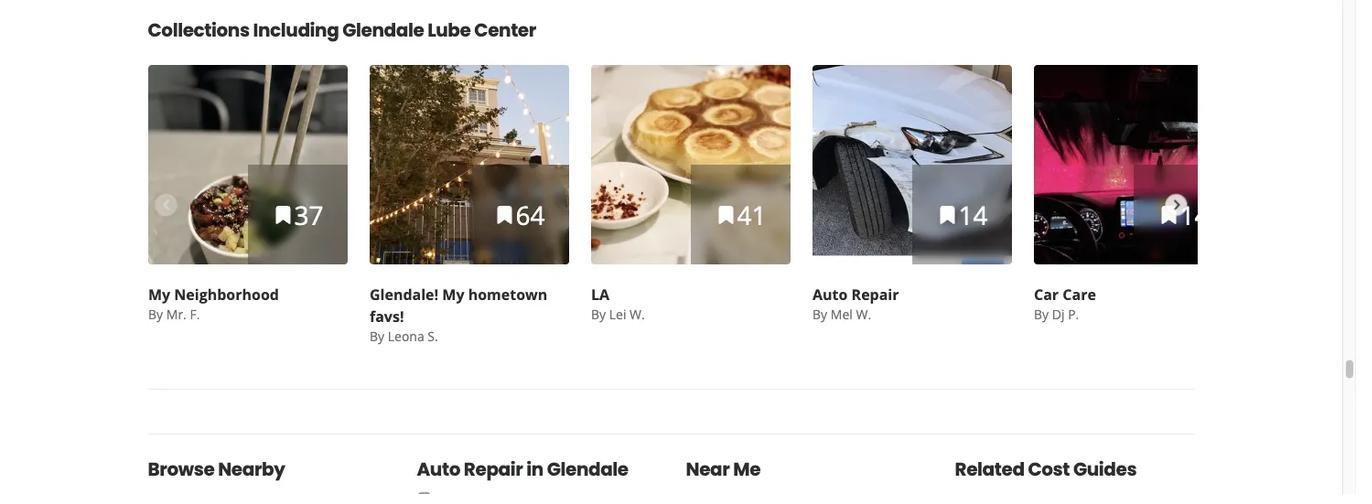 Task type: locate. For each thing, give the bounding box(es) containing it.
0 horizontal spatial w.
[[629, 305, 645, 323]]

0 vertical spatial repair
[[851, 284, 899, 304]]

1 horizontal spatial glendale
[[547, 457, 629, 482]]

by inside the la by lei w.
[[591, 305, 606, 323]]

1 vertical spatial glendale
[[547, 457, 629, 482]]

w. right lei
[[629, 305, 645, 323]]

by inside car care by dj p.
[[1034, 305, 1049, 323]]

s.
[[427, 327, 438, 345]]

repair left in
[[464, 457, 523, 482]]

repair
[[851, 284, 899, 304], [464, 457, 523, 482]]

w. right mel
[[856, 305, 871, 323]]

lube
[[428, 17, 471, 43]]

f.
[[189, 305, 200, 323]]

la by lei w.
[[591, 284, 645, 323]]

2 my from the left
[[442, 284, 464, 304]]

1 14 from the left
[[959, 197, 988, 232]]

my
[[148, 284, 170, 304], [442, 284, 464, 304]]

by left the mr.
[[148, 305, 163, 323]]

my right the glendale! at the left
[[442, 284, 464, 304]]

my neighborhood by mr. f.
[[148, 284, 279, 323]]

0 horizontal spatial auto
[[417, 457, 460, 482]]

leona
[[387, 327, 424, 345]]

by left lei
[[591, 305, 606, 323]]

browse
[[148, 457, 215, 482]]

0 horizontal spatial 14
[[959, 197, 988, 232]]

2 24 save v2 image from the left
[[493, 204, 515, 226]]

by
[[148, 305, 163, 323], [591, 305, 606, 323], [813, 305, 827, 323], [1034, 305, 1049, 323], [369, 327, 384, 345]]

by for auto
[[813, 305, 827, 323]]

auto for auto repair in glendale
[[417, 457, 460, 482]]

by left mel
[[813, 305, 827, 323]]

near
[[686, 457, 730, 482]]

glendale left 'lube'
[[343, 17, 424, 43]]

1 horizontal spatial 14
[[1180, 197, 1209, 232]]

1 my from the left
[[148, 284, 170, 304]]

w. inside the la by lei w.
[[629, 305, 645, 323]]

4 24 save v2 image from the left
[[937, 204, 959, 226]]

guides
[[1074, 457, 1137, 482]]

repair up mel
[[851, 284, 899, 304]]

1 horizontal spatial repair
[[851, 284, 899, 304]]

w.
[[629, 305, 645, 323], [856, 305, 871, 323]]

1 24 save v2 image from the left
[[272, 204, 294, 226]]

0 vertical spatial auto
[[813, 284, 848, 304]]

auto repair by mel w.
[[813, 284, 899, 323]]

auto up 16 speech v2 image
[[417, 457, 460, 482]]

mel
[[831, 305, 853, 323]]

p.
[[1068, 305, 1079, 323]]

w. inside auto repair by mel w.
[[856, 305, 871, 323]]

nearby
[[218, 457, 285, 482]]

24 save v2 image for 14
[[937, 204, 959, 226]]

my neighborhood image
[[148, 65, 347, 264]]

auto up mel
[[813, 284, 848, 304]]

by left dj
[[1034, 305, 1049, 323]]

by inside the my neighborhood by mr. f.
[[148, 305, 163, 323]]

14 for care
[[1180, 197, 1209, 232]]

2 14 from the left
[[1180, 197, 1209, 232]]

auto
[[813, 284, 848, 304], [417, 457, 460, 482]]

24 save v2 image for 64
[[493, 204, 515, 226]]

my up the mr.
[[148, 284, 170, 304]]

16 speech v2 image
[[417, 491, 432, 494]]

by down 'favs!'
[[369, 327, 384, 345]]

glendale
[[343, 17, 424, 43], [547, 457, 629, 482]]

1 w. from the left
[[629, 305, 645, 323]]

repair inside auto repair by mel w.
[[851, 284, 899, 304]]

neighborhood
[[174, 284, 279, 304]]

auto repair in glendale
[[417, 457, 629, 482]]

14
[[959, 197, 988, 232], [1180, 197, 1209, 232]]

car care image
[[1034, 65, 1234, 264]]

1 vertical spatial auto
[[417, 457, 460, 482]]

in
[[527, 457, 544, 482]]

0 horizontal spatial glendale
[[343, 17, 424, 43]]

mr.
[[166, 305, 186, 323]]

1 horizontal spatial w.
[[856, 305, 871, 323]]

0 horizontal spatial my
[[148, 284, 170, 304]]

related
[[955, 457, 1025, 482]]

glendale right in
[[547, 457, 629, 482]]

1 horizontal spatial my
[[442, 284, 464, 304]]

next image
[[1167, 194, 1187, 216]]

0 horizontal spatial repair
[[464, 457, 523, 482]]

near me
[[686, 457, 761, 482]]

glendale! my hometown favs! by leona s.
[[369, 284, 547, 345]]

by inside auto repair by mel w.
[[813, 305, 827, 323]]

1 horizontal spatial auto
[[813, 284, 848, 304]]

collections
[[148, 17, 250, 43]]

3 24 save v2 image from the left
[[715, 204, 737, 226]]

24 save v2 image
[[272, 204, 294, 226], [493, 204, 515, 226], [715, 204, 737, 226], [937, 204, 959, 226]]

1 vertical spatial repair
[[464, 457, 523, 482]]

related cost guides
[[955, 457, 1137, 482]]

auto inside auto repair by mel w.
[[813, 284, 848, 304]]

2 w. from the left
[[856, 305, 871, 323]]

0 vertical spatial glendale
[[343, 17, 424, 43]]

la
[[591, 284, 609, 304]]



Task type: describe. For each thing, give the bounding box(es) containing it.
by inside glendale! my hometown favs! by leona s.
[[369, 327, 384, 345]]

car
[[1034, 284, 1059, 304]]

64
[[515, 197, 545, 232]]

my inside the my neighborhood by mr. f.
[[148, 284, 170, 304]]

collections including glendale lube center
[[148, 17, 536, 43]]

repair for mel
[[851, 284, 899, 304]]

favs!
[[369, 306, 404, 325]]

lei
[[609, 305, 626, 323]]

care
[[1063, 284, 1096, 304]]

hometown
[[468, 284, 547, 304]]

repair for glendale
[[464, 457, 523, 482]]

24 save v2 image for 41
[[715, 204, 737, 226]]

glendale!
[[369, 284, 438, 304]]

by for my
[[148, 305, 163, 323]]

glendale! my hometown favs! image
[[369, 65, 569, 264]]

41
[[737, 197, 766, 232]]

car care by dj p.
[[1034, 284, 1096, 323]]

37
[[294, 197, 323, 232]]

my inside glendale! my hometown favs! by leona s.
[[442, 284, 464, 304]]

auto for auto repair by mel w.
[[813, 284, 848, 304]]

browse nearby
[[148, 457, 285, 482]]

la image
[[591, 65, 791, 264]]

previous image
[[155, 194, 176, 216]]

24 save v2 image
[[1158, 204, 1180, 226]]

cost
[[1028, 457, 1070, 482]]

me
[[734, 457, 761, 482]]

dj
[[1052, 305, 1065, 323]]

including
[[253, 17, 339, 43]]

by for car
[[1034, 305, 1049, 323]]

auto repair image
[[813, 65, 1012, 264]]

24 save v2 image for 37
[[272, 204, 294, 226]]

14 for repair
[[959, 197, 988, 232]]

center
[[475, 17, 536, 43]]



Task type: vqa. For each thing, say whether or not it's contained in the screenshot.
for inside the Button
no



